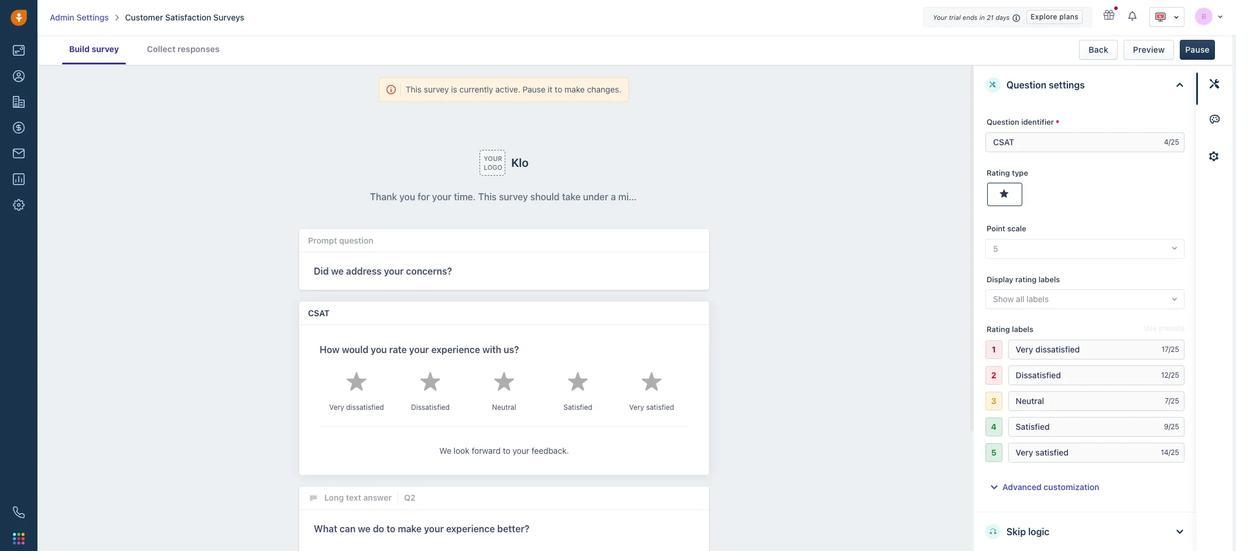 Task type: locate. For each thing, give the bounding box(es) containing it.
your trial ends in 21 days
[[934, 13, 1010, 21]]

customer satisfaction surveys
[[125, 12, 245, 22]]

ic_arrow_down image
[[1174, 13, 1180, 21]]

missing translation "unavailable" for locale "en-us" image
[[1155, 11, 1167, 23]]

explore plans button
[[1027, 10, 1083, 24]]

admin settings
[[50, 12, 109, 22]]

days
[[996, 13, 1010, 21]]

21
[[987, 13, 994, 21]]

freshworks switcher image
[[13, 533, 25, 545]]

phone image
[[13, 507, 25, 519]]

satisfaction
[[165, 12, 211, 22]]

admin
[[50, 12, 74, 22]]

settings
[[77, 12, 109, 22]]

customer
[[125, 12, 163, 22]]

ends
[[963, 13, 978, 21]]

your
[[934, 13, 948, 21]]

phone element
[[7, 501, 30, 524]]



Task type: describe. For each thing, give the bounding box(es) containing it.
in
[[980, 13, 985, 21]]

trial
[[950, 13, 961, 21]]

surveys
[[214, 12, 245, 22]]

ic_arrow_down image
[[1218, 13, 1224, 20]]

bell regular image
[[1129, 11, 1138, 21]]

ic_info_icon image
[[1013, 13, 1021, 23]]

explore
[[1031, 12, 1058, 21]]

admin settings link
[[50, 12, 109, 23]]

plans
[[1060, 12, 1079, 21]]

explore plans
[[1031, 12, 1079, 21]]



Task type: vqa. For each thing, say whether or not it's contained in the screenshot.
conversations
no



